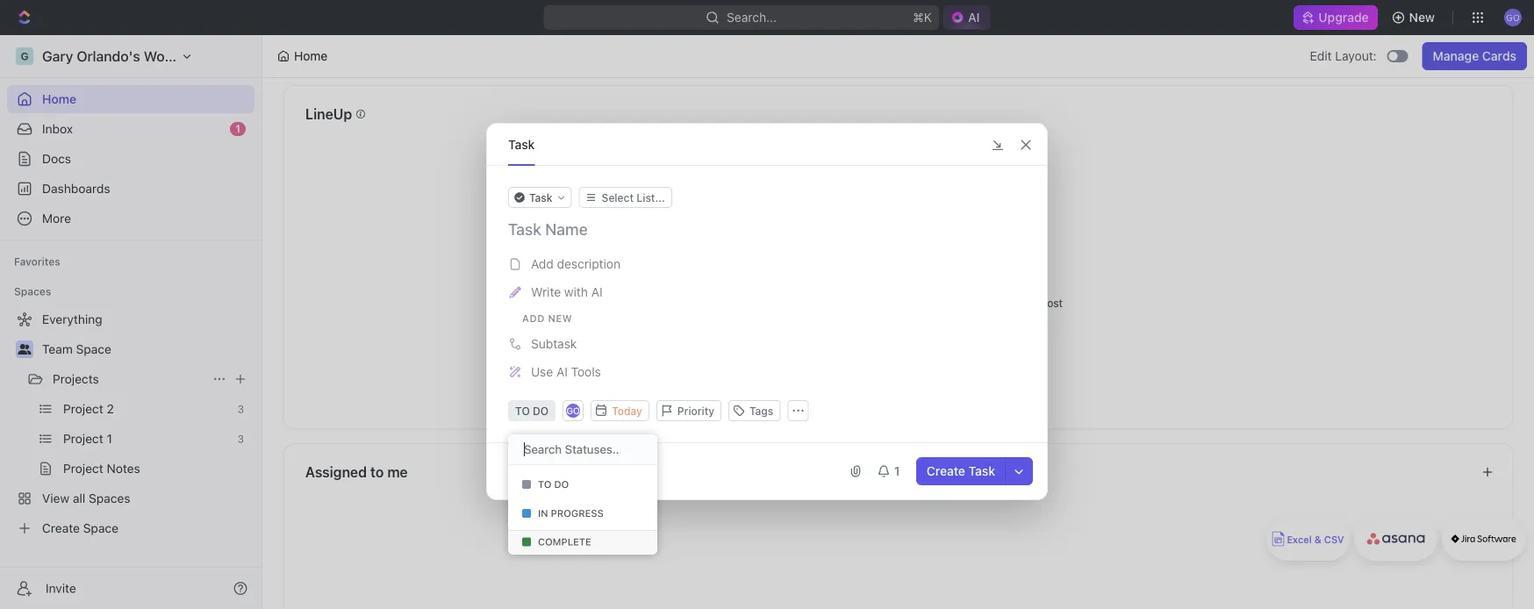 Task type: describe. For each thing, give the bounding box(es) containing it.
space
[[76, 342, 111, 357]]

home link
[[7, 85, 255, 113]]

new
[[548, 313, 573, 324]]

use ai tools
[[531, 365, 601, 379]]

add inside lineup keeps your most important tasks in one list. add your most important task to get started.
[[991, 297, 1011, 309]]

add description
[[531, 257, 621, 271]]

upgrade link
[[1295, 5, 1378, 30]]

description
[[557, 257, 621, 271]]

excel
[[1288, 534, 1312, 546]]

favorites
[[14, 256, 60, 268]]

one
[[949, 297, 967, 309]]

create task
[[927, 464, 996, 479]]

lineup for lineup keeps your most important tasks in one list. add your most important task to get started.
[[734, 297, 769, 309]]

task inside button
[[969, 464, 996, 479]]

write with ai
[[531, 285, 603, 299]]

complete button
[[507, 530, 659, 555]]

docs link
[[7, 145, 255, 173]]

&
[[1315, 534, 1322, 546]]

ai inside "button"
[[557, 365, 568, 379]]

manage cards
[[1434, 49, 1517, 63]]

user group image
[[18, 344, 31, 355]]

task
[[847, 311, 868, 323]]

team space
[[42, 342, 111, 357]]

sidebar navigation
[[0, 35, 263, 609]]

do for to do dropdown button
[[533, 405, 549, 417]]

in progress
[[538, 508, 604, 519]]

1 horizontal spatial home
[[294, 49, 328, 63]]

pencil image
[[510, 287, 521, 298]]

to do button
[[508, 400, 556, 421]]

1 vertical spatial important
[[796, 311, 845, 323]]

list.
[[970, 297, 988, 309]]

new button
[[1385, 4, 1446, 32]]

progress
[[551, 508, 604, 519]]

spaces
[[14, 285, 51, 298]]

excel & csv link
[[1267, 517, 1351, 561]]

add for add description
[[531, 257, 554, 271]]

with
[[565, 285, 588, 299]]

edit
[[1311, 49, 1333, 63]]

home inside sidebar navigation
[[42, 92, 76, 106]]

to do button
[[515, 472, 651, 497]]

subtask
[[531, 337, 577, 351]]

to do for to do button
[[538, 479, 569, 490]]

keeps
[[772, 297, 802, 309]]

Search Statuses... field
[[522, 442, 623, 457]]

to inside dropdown button
[[515, 405, 530, 417]]

add new
[[522, 313, 573, 324]]

lineup keeps your most important tasks in one list. add your most important task to get started.
[[734, 297, 1063, 323]]

edit layout:
[[1311, 49, 1377, 63]]

1 most from the left
[[829, 297, 854, 309]]

⌘k
[[913, 10, 932, 25]]

ai inside button
[[592, 285, 603, 299]]



Task type: vqa. For each thing, say whether or not it's contained in the screenshot.
off image
no



Task type: locate. For each thing, give the bounding box(es) containing it.
started.
[[904, 311, 942, 323]]

to do inside button
[[538, 479, 569, 490]]

0 vertical spatial important
[[857, 297, 905, 309]]

write with ai button
[[503, 278, 1032, 306]]

ai
[[592, 285, 603, 299], [557, 365, 568, 379]]

0 vertical spatial do
[[533, 405, 549, 417]]

dialog containing task
[[486, 123, 1048, 501]]

manage
[[1434, 49, 1480, 63]]

0 horizontal spatial most
[[829, 297, 854, 309]]

projects
[[53, 372, 99, 386]]

to left me
[[371, 464, 384, 481]]

in progress button
[[515, 501, 651, 526]]

dashboards link
[[7, 175, 255, 203]]

tree containing team space
[[7, 306, 255, 543]]

add left new
[[522, 313, 545, 324]]

0 vertical spatial to do
[[515, 405, 549, 417]]

0 vertical spatial home
[[294, 49, 328, 63]]

ai right the use
[[557, 365, 568, 379]]

subtask button
[[503, 330, 1032, 358]]

tree
[[7, 306, 255, 543]]

1 vertical spatial task
[[969, 464, 996, 479]]

most
[[829, 297, 854, 309], [1039, 297, 1063, 309]]

lineup for lineup
[[306, 106, 352, 122]]

dashboards
[[42, 181, 110, 196]]

ai right with
[[592, 285, 603, 299]]

add description button
[[503, 250, 1032, 278]]

create
[[927, 464, 966, 479]]

important up get
[[857, 297, 905, 309]]

0 horizontal spatial your
[[805, 297, 826, 309]]

to up "in progress"
[[538, 479, 552, 490]]

get
[[884, 311, 901, 323]]

1 horizontal spatial most
[[1039, 297, 1063, 309]]

to do for to do dropdown button
[[515, 405, 549, 417]]

task
[[508, 137, 535, 151], [969, 464, 996, 479]]

favorites button
[[7, 251, 67, 272]]

0 horizontal spatial do
[[533, 405, 549, 417]]

do up "in progress"
[[555, 479, 569, 490]]

2 most from the left
[[1039, 297, 1063, 309]]

dialog
[[486, 123, 1048, 501]]

to inside button
[[538, 479, 552, 490]]

1 horizontal spatial in
[[937, 297, 946, 309]]

manage cards button
[[1423, 42, 1528, 70]]

add inside add description button
[[531, 257, 554, 271]]

add up write
[[531, 257, 554, 271]]

invite
[[46, 581, 76, 596]]

team
[[42, 342, 73, 357]]

1 horizontal spatial ai
[[592, 285, 603, 299]]

important down keeps
[[796, 311, 845, 323]]

assigned to me
[[306, 464, 408, 481]]

0 vertical spatial ai
[[592, 285, 603, 299]]

to
[[871, 311, 881, 323], [515, 405, 530, 417], [371, 464, 384, 481], [538, 479, 552, 490]]

to left get
[[871, 311, 881, 323]]

layout:
[[1336, 49, 1377, 63]]

in
[[937, 297, 946, 309], [538, 508, 548, 519]]

projects link
[[53, 365, 205, 393]]

1 your from the left
[[805, 297, 826, 309]]

1 vertical spatial to do
[[538, 479, 569, 490]]

do inside dropdown button
[[533, 405, 549, 417]]

lineup
[[306, 106, 352, 122], [734, 297, 769, 309]]

1 horizontal spatial do
[[555, 479, 569, 490]]

cards
[[1483, 49, 1517, 63]]

0 horizontal spatial task
[[508, 137, 535, 151]]

important
[[857, 297, 905, 309], [796, 311, 845, 323]]

your right keeps
[[805, 297, 826, 309]]

0 vertical spatial in
[[937, 297, 946, 309]]

lineup inside lineup keeps your most important tasks in one list. add your most important task to get started.
[[734, 297, 769, 309]]

1 vertical spatial ai
[[557, 365, 568, 379]]

use ai tools button
[[503, 358, 1032, 386]]

tree inside sidebar navigation
[[7, 306, 255, 543]]

2 your from the left
[[1014, 297, 1036, 309]]

tasks
[[908, 297, 934, 309]]

search...
[[727, 10, 777, 25]]

1 horizontal spatial important
[[857, 297, 905, 309]]

2 vertical spatial add
[[522, 313, 545, 324]]

0 vertical spatial add
[[531, 257, 554, 271]]

0 horizontal spatial lineup
[[306, 106, 352, 122]]

1
[[235, 122, 241, 135]]

1 vertical spatial in
[[538, 508, 548, 519]]

write
[[531, 285, 561, 299]]

most right list.
[[1039, 297, 1063, 309]]

0 horizontal spatial important
[[796, 311, 845, 323]]

add right list.
[[991, 297, 1011, 309]]

docs
[[42, 151, 71, 166]]

1 vertical spatial add
[[991, 297, 1011, 309]]

1 horizontal spatial lineup
[[734, 297, 769, 309]]

do down the use
[[533, 405, 549, 417]]

in inside button
[[538, 508, 548, 519]]

0 horizontal spatial ai
[[557, 365, 568, 379]]

csv
[[1325, 534, 1345, 546]]

add for add new
[[522, 313, 545, 324]]

1 horizontal spatial task
[[969, 464, 996, 479]]

your right list.
[[1014, 297, 1036, 309]]

to do
[[515, 405, 549, 417], [538, 479, 569, 490]]

to do inside dropdown button
[[515, 405, 549, 417]]

1 vertical spatial do
[[555, 479, 569, 490]]

complete
[[538, 537, 592, 548]]

your
[[805, 297, 826, 309], [1014, 297, 1036, 309]]

assigned
[[306, 464, 367, 481]]

new
[[1410, 10, 1436, 25]]

task button
[[508, 124, 535, 165]]

1 vertical spatial home
[[42, 92, 76, 106]]

0 vertical spatial lineup
[[306, 106, 352, 122]]

me
[[387, 464, 408, 481]]

use
[[531, 365, 553, 379]]

do for to do button
[[555, 479, 569, 490]]

0 horizontal spatial in
[[538, 508, 548, 519]]

to do down the use
[[515, 405, 549, 417]]

0 vertical spatial task
[[508, 137, 535, 151]]

1 vertical spatial lineup
[[734, 297, 769, 309]]

add
[[531, 257, 554, 271], [991, 297, 1011, 309], [522, 313, 545, 324]]

in left one
[[937, 297, 946, 309]]

0 horizontal spatial home
[[42, 92, 76, 106]]

to inside lineup keeps your most important tasks in one list. add your most important task to get started.
[[871, 311, 881, 323]]

in inside lineup keeps your most important tasks in one list. add your most important task to get started.
[[937, 297, 946, 309]]

create task button
[[917, 457, 1006, 486]]

do
[[533, 405, 549, 417], [555, 479, 569, 490]]

excel & csv
[[1288, 534, 1345, 546]]

do inside button
[[555, 479, 569, 490]]

Task Name text field
[[508, 219, 1030, 240]]

1 horizontal spatial your
[[1014, 297, 1036, 309]]

in left progress
[[538, 508, 548, 519]]

to do up "in progress"
[[538, 479, 569, 490]]

tools
[[571, 365, 601, 379]]

inbox
[[42, 122, 73, 136]]

home
[[294, 49, 328, 63], [42, 92, 76, 106]]

most up task
[[829, 297, 854, 309]]

to up search statuses... field
[[515, 405, 530, 417]]

team space link
[[42, 335, 251, 364]]

upgrade
[[1319, 10, 1370, 25]]



